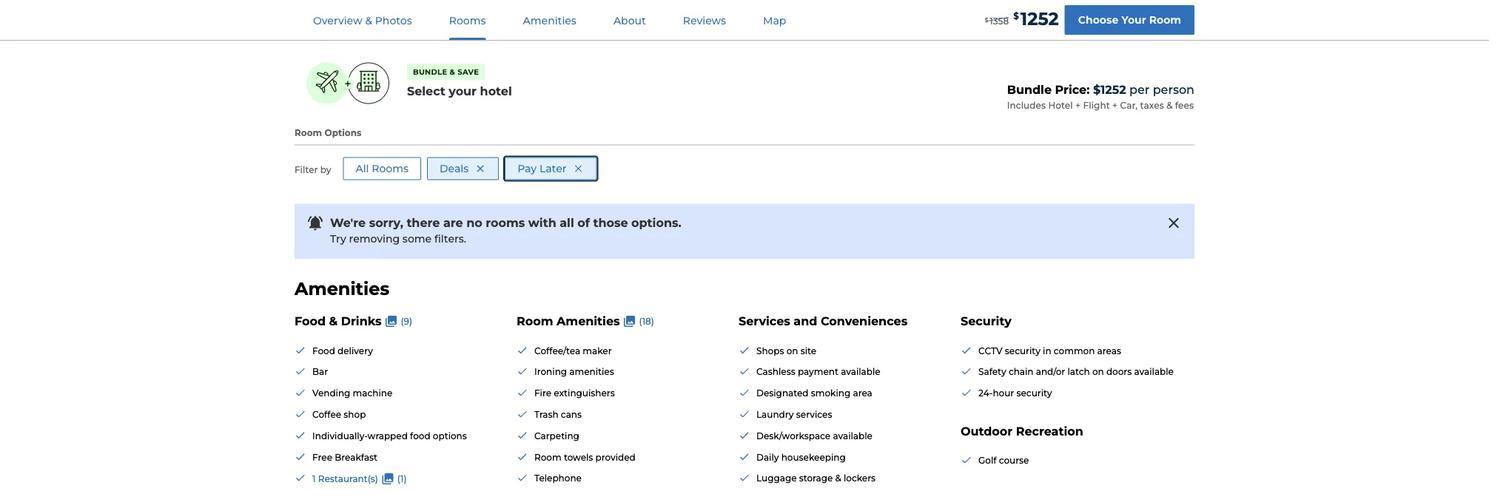 Task type: describe. For each thing, give the bounding box(es) containing it.
& for save
[[450, 68, 455, 77]]

about
[[614, 14, 646, 27]]

services
[[739, 314, 791, 329]]

show
[[918, 2, 947, 15]]

fire extinguishers
[[535, 388, 615, 399]]

we're sorry, there are no rooms with all of those options. try removing some filters.
[[330, 216, 682, 246]]

about button
[[596, 1, 664, 40]]

choose your room button
[[1065, 5, 1195, 35]]

conveniences
[[821, 314, 908, 329]]

filters.
[[435, 233, 466, 246]]

golf
[[979, 456, 997, 467]]

person
[[1153, 82, 1195, 96]]

free breakfast
[[312, 452, 378, 463]]

0 horizontal spatial $
[[985, 16, 989, 24]]

vending
[[312, 388, 351, 399]]

latch
[[1068, 367, 1090, 378]]

designated smoking area
[[757, 388, 873, 399]]

overview & photos button
[[295, 1, 430, 40]]

smoking
[[811, 388, 851, 399]]

overview & photos
[[313, 14, 412, 27]]

& for drinks
[[329, 314, 338, 329]]

options
[[433, 431, 467, 442]]

hotel
[[1049, 100, 1073, 111]]

coffee/tea
[[535, 346, 581, 356]]

options
[[325, 127, 362, 138]]

fire
[[535, 388, 552, 399]]

common
[[1054, 346, 1095, 356]]

we're
[[330, 216, 366, 230]]

price:
[[1056, 82, 1090, 96]]

taxes
[[1141, 100, 1165, 111]]

bar
[[312, 367, 328, 378]]

bundle & save select your hotel
[[407, 68, 512, 98]]

safety chain and/or latch on doors available
[[979, 367, 1174, 378]]

room towels provided
[[535, 452, 636, 463]]

outdoor
[[961, 425, 1013, 439]]

all rooms
[[356, 163, 409, 175]]

vending machine
[[312, 388, 393, 399]]

(18)
[[639, 316, 654, 327]]

$ 1358 $ 1252
[[985, 8, 1059, 30]]

(9)
[[401, 316, 412, 327]]

safety
[[979, 367, 1007, 378]]

24-
[[979, 388, 993, 399]]

bundle price: $1252 per person includes hotel + flight + car, taxes & fees
[[1008, 82, 1195, 111]]

0 horizontal spatial on
[[787, 346, 799, 356]]

later
[[540, 163, 567, 175]]

room for room options
[[295, 127, 322, 138]]

flight
[[1084, 100, 1111, 111]]

0 vertical spatial security
[[1005, 346, 1041, 356]]

(18) button
[[620, 315, 654, 329]]

coffee shop
[[312, 410, 366, 420]]

(9) button
[[382, 315, 412, 329]]

restaurant(s)
[[318, 474, 378, 485]]

free
[[312, 452, 332, 463]]

overview
[[313, 14, 363, 27]]

bundle for &
[[413, 68, 448, 77]]

chain
[[1009, 367, 1034, 378]]

select
[[407, 84, 446, 98]]

try
[[330, 233, 346, 246]]

cashless
[[757, 367, 796, 378]]

room for room towels provided
[[535, 452, 562, 463]]

1 horizontal spatial $
[[1014, 10, 1019, 21]]

1252
[[1021, 8, 1059, 30]]

breakfast
[[335, 452, 378, 463]]

1 restaurant(s)
[[312, 474, 378, 485]]

selected. click to remove filter image for deals
[[475, 163, 487, 175]]

cans
[[561, 410, 582, 420]]

room options
[[295, 127, 362, 138]]

in
[[1043, 346, 1052, 356]]

reviews button
[[666, 1, 744, 40]]

bundle for price:
[[1008, 82, 1052, 96]]

map
[[763, 14, 787, 27]]

cctv
[[979, 346, 1003, 356]]

daily
[[757, 452, 779, 463]]

recreation
[[1016, 425, 1084, 439]]

available up area
[[841, 367, 881, 378]]

options.
[[632, 216, 682, 230]]

amenities button
[[505, 1, 594, 40]]

filter
[[295, 164, 318, 175]]

pay later button
[[505, 157, 597, 180]]

available up lockers
[[833, 431, 873, 442]]

and/or
[[1036, 367, 1066, 378]]

deals
[[440, 163, 469, 175]]

hotel
[[480, 84, 512, 98]]

cashless payment available
[[757, 367, 881, 378]]

reviews
[[683, 14, 726, 27]]

& left lockers
[[836, 474, 842, 484]]



Task type: vqa. For each thing, say whether or not it's contained in the screenshot.
golf course
yes



Task type: locate. For each thing, give the bounding box(es) containing it.
0 vertical spatial bundle
[[413, 68, 448, 77]]

rooms inside filter by amenity region
[[372, 163, 409, 175]]

golf course
[[979, 456, 1030, 467]]

security
[[961, 314, 1012, 329]]

per
[[1130, 82, 1150, 96]]

services
[[797, 410, 833, 420]]

coffee
[[312, 410, 341, 420]]

on right 'latch'
[[1093, 367, 1105, 378]]

some
[[403, 233, 432, 246]]

no
[[467, 216, 483, 230]]

security down chain
[[1017, 388, 1053, 399]]

security up chain
[[1005, 346, 1041, 356]]

selected. click to remove filter image inside pay later button
[[573, 163, 585, 175]]

tab list
[[295, 0, 805, 40]]

0 vertical spatial all
[[950, 2, 963, 15]]

individually-
[[312, 431, 368, 442]]

bundle up select
[[413, 68, 448, 77]]

storage
[[799, 474, 833, 484]]

all right show
[[950, 2, 963, 15]]

course
[[999, 456, 1030, 467]]

rooms button
[[431, 1, 504, 40]]

ironing
[[535, 367, 567, 378]]

room left options at the left
[[295, 127, 322, 138]]

with
[[529, 216, 557, 230]]

machine
[[353, 388, 393, 399]]

outdoor recreation
[[961, 425, 1084, 439]]

0 vertical spatial on
[[787, 346, 799, 356]]

ironing amenities
[[535, 367, 614, 378]]

room right your
[[1150, 14, 1182, 26]]

tab list containing overview & photos
[[295, 0, 805, 40]]

lockers
[[844, 474, 876, 484]]

0 vertical spatial rooms
[[449, 14, 486, 27]]

of
[[578, 216, 590, 230]]

+ left car,
[[1113, 100, 1118, 111]]

1 vertical spatial on
[[1093, 367, 1105, 378]]

1 horizontal spatial on
[[1093, 367, 1105, 378]]

your
[[1122, 14, 1147, 26]]

desk/workspace
[[757, 431, 831, 442]]

available
[[841, 367, 881, 378], [1135, 367, 1174, 378], [833, 431, 873, 442]]

bundle
[[413, 68, 448, 77], [1008, 82, 1052, 96]]

deals button
[[427, 157, 499, 180]]

room
[[1150, 14, 1182, 26], [295, 127, 322, 138], [517, 314, 554, 329], [535, 452, 562, 463]]

& left "photos"
[[365, 14, 372, 27]]

all inside filter by amenity region
[[356, 163, 369, 175]]

rooms up "save"
[[449, 14, 486, 27]]

2 selected. click to remove filter image from the left
[[573, 163, 585, 175]]

telephone
[[535, 474, 582, 484]]

food up the bar on the bottom left of page
[[312, 346, 335, 356]]

bundle inside bundle price: $1252 per person includes hotel + flight + car, taxes & fees
[[1008, 82, 1052, 96]]

map button
[[746, 1, 804, 40]]

1 vertical spatial bundle
[[1008, 82, 1052, 96]]

food for food delivery
[[312, 346, 335, 356]]

0 horizontal spatial +
[[345, 76, 351, 91]]

available right doors in the right of the page
[[1135, 367, 1174, 378]]

+ up options at the left
[[345, 76, 351, 91]]

1358
[[990, 15, 1009, 26]]

0 vertical spatial food
[[295, 314, 326, 329]]

all
[[560, 216, 574, 230]]

selected. click to remove filter image right later
[[573, 163, 585, 175]]

carpeting
[[535, 431, 580, 442]]

$ right 1358
[[1014, 10, 1019, 21]]

towels
[[564, 452, 593, 463]]

food
[[295, 314, 326, 329], [312, 346, 335, 356]]

provided
[[596, 452, 636, 463]]

filter by amenity region
[[295, 157, 603, 192]]

$ left 1358
[[985, 16, 989, 24]]

food delivery
[[312, 346, 373, 356]]

laundry services
[[757, 410, 833, 420]]

coffee/tea maker
[[535, 346, 612, 356]]

show all amenities button
[[918, 1, 1020, 17]]

fees
[[1176, 100, 1194, 111]]

1 selected. click to remove filter image from the left
[[475, 163, 487, 175]]

are
[[443, 216, 463, 230]]

& left fees at the right top of the page
[[1167, 100, 1173, 111]]

save
[[458, 68, 479, 77]]

photos
[[375, 14, 412, 27]]

selected. click to remove filter image right "deals"
[[475, 163, 487, 175]]

luggage storage & lockers
[[757, 474, 876, 484]]

1 vertical spatial all
[[356, 163, 369, 175]]

0 horizontal spatial rooms
[[372, 163, 409, 175]]

1 vertical spatial security
[[1017, 388, 1053, 399]]

food up food delivery
[[295, 314, 326, 329]]

& inside button
[[365, 14, 372, 27]]

1 vertical spatial food
[[312, 346, 335, 356]]

selected. click to remove filter image for pay later
[[573, 163, 585, 175]]

hour
[[993, 388, 1015, 399]]

car,
[[1121, 100, 1138, 111]]

0 horizontal spatial bundle
[[413, 68, 448, 77]]

+
[[345, 76, 351, 91], [1076, 100, 1081, 111], [1113, 100, 1118, 111]]

1 horizontal spatial +
[[1076, 100, 1081, 111]]

& left drinks
[[329, 314, 338, 329]]

food
[[410, 431, 431, 442]]

2 horizontal spatial +
[[1113, 100, 1118, 111]]

1 horizontal spatial rooms
[[449, 14, 486, 27]]

bundle up includes on the right of the page
[[1008, 82, 1052, 96]]

those
[[593, 216, 628, 230]]

1
[[312, 474, 316, 485]]

site
[[801, 346, 817, 356]]

all right by
[[356, 163, 369, 175]]

desk/workspace available
[[757, 431, 873, 442]]

by
[[320, 164, 331, 175]]

shops
[[757, 346, 784, 356]]

luggage
[[757, 474, 797, 484]]

room inside choose your room button
[[1150, 14, 1182, 26]]

on
[[787, 346, 799, 356], [1093, 367, 1105, 378]]

$1252
[[1094, 82, 1127, 96]]

there
[[407, 216, 440, 230]]

& inside bundle price: $1252 per person includes hotel + flight + car, taxes & fees
[[1167, 100, 1173, 111]]

on left site
[[787, 346, 799, 356]]

room up coffee/tea
[[517, 314, 554, 329]]

& for photos
[[365, 14, 372, 27]]

& left "save"
[[450, 68, 455, 77]]

$
[[1014, 10, 1019, 21], [985, 16, 989, 24]]

1 horizontal spatial selected. click to remove filter image
[[573, 163, 585, 175]]

& inside bundle & save select your hotel
[[450, 68, 455, 77]]

choose your room
[[1079, 14, 1182, 26]]

+ down price:
[[1076, 100, 1081, 111]]

room down carpeting
[[535, 452, 562, 463]]

selected. click to remove filter image inside deals button
[[475, 163, 487, 175]]

room for room amenities
[[517, 314, 554, 329]]

individually-wrapped food options
[[312, 431, 467, 442]]

shops on site
[[757, 346, 817, 356]]

(1)
[[397, 474, 407, 485]]

removing
[[349, 233, 400, 246]]

bundle inside bundle & save select your hotel
[[413, 68, 448, 77]]

selected. click to remove filter image
[[475, 163, 487, 175], [573, 163, 585, 175]]

daily housekeeping
[[757, 452, 846, 463]]

0 horizontal spatial all
[[356, 163, 369, 175]]

1 horizontal spatial all
[[950, 2, 963, 15]]

security
[[1005, 346, 1041, 356], [1017, 388, 1053, 399]]

0 horizontal spatial selected. click to remove filter image
[[475, 163, 487, 175]]

1 vertical spatial rooms
[[372, 163, 409, 175]]

rooms up sorry,
[[372, 163, 409, 175]]

room amenities
[[517, 314, 620, 329]]

1 horizontal spatial bundle
[[1008, 82, 1052, 96]]

food for food & drinks
[[295, 314, 326, 329]]

areas
[[1098, 346, 1122, 356]]

wrapped
[[368, 431, 408, 442]]

services and conveniences
[[739, 314, 908, 329]]

food & drinks
[[295, 314, 382, 329]]

laundry
[[757, 410, 794, 420]]



